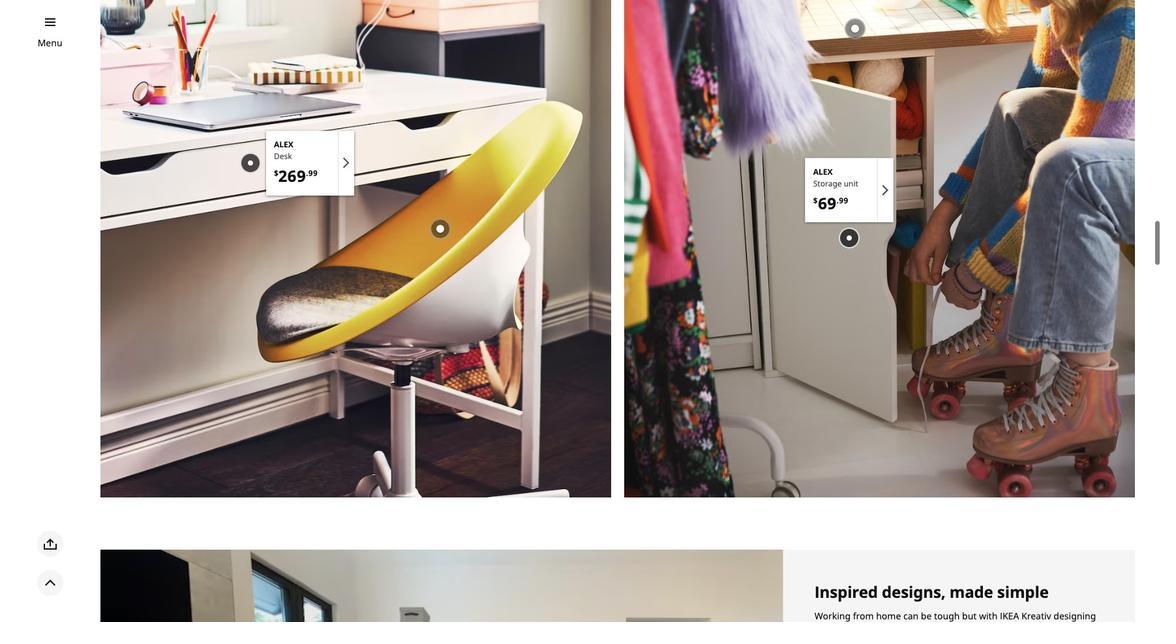 Task type: describe. For each thing, give the bounding box(es) containing it.
ikea kreativ tool on a home office image
[[100, 550, 784, 623]]

designs,
[[882, 581, 946, 603]]

made
[[950, 581, 994, 603]]

alex for 269
[[274, 139, 293, 150]]

working
[[815, 610, 851, 622]]

be
[[921, 610, 932, 622]]

99 inside alex desk $ 269 . 99
[[308, 168, 318, 179]]

inspired
[[815, 581, 878, 603]]

desk
[[274, 151, 292, 162]]

kreativ
[[1022, 610, 1052, 622]]

. inside alex storage unit $ 69 . 99
[[837, 195, 839, 206]]

unit
[[844, 178, 859, 189]]

$ inside alex storage unit $ 69 . 99
[[814, 195, 818, 206]]

269
[[279, 165, 306, 187]]

storage
[[814, 178, 842, 189]]

alex for 69
[[814, 166, 833, 177]]

but
[[963, 610, 977, 622]]

69
[[818, 192, 837, 214]]

alex storage unit $ 69 . 99
[[814, 166, 859, 214]]



Task type: vqa. For each thing, say whether or not it's contained in the screenshot.
left continues
no



Task type: locate. For each thing, give the bounding box(es) containing it.
99 right "69" on the top of the page
[[839, 195, 849, 206]]

inspired designs, made simple
[[815, 581, 1049, 603]]

$ inside alex desk $ 269 . 99
[[274, 168, 279, 179]]

alex inside alex desk $ 269 . 99
[[274, 139, 293, 150]]

1 vertical spatial $
[[814, 195, 818, 206]]

from
[[853, 610, 874, 622]]

with
[[980, 610, 998, 622]]

.
[[306, 168, 308, 179], [837, 195, 839, 206]]

0 vertical spatial 99
[[308, 168, 318, 179]]

menu button
[[38, 36, 62, 50]]

ikea
[[1000, 610, 1020, 622]]

0 vertical spatial $
[[274, 168, 279, 179]]

1 horizontal spatial .
[[837, 195, 839, 206]]

0 horizontal spatial $
[[274, 168, 279, 179]]

a yellow and white eldberget/malskär swivel chair in front of a white alex desk with eket cabinets on the wall. image
[[100, 0, 611, 498]]

1 horizontal spatial $
[[814, 195, 818, 206]]

designing
[[1054, 610, 1097, 622]]

1 vertical spatial .
[[837, 195, 839, 206]]

. inside alex desk $ 269 . 99
[[306, 168, 308, 179]]

alex desk $ 269 . 99
[[274, 139, 318, 187]]

0 horizontal spatial 99
[[308, 168, 318, 179]]

99 inside alex storage unit $ 69 . 99
[[839, 195, 849, 206]]

1 vertical spatial 99
[[839, 195, 849, 206]]

99
[[308, 168, 318, 179], [839, 195, 849, 206]]

$ down "storage"
[[814, 195, 818, 206]]

1 horizontal spatial 99
[[839, 195, 849, 206]]

$
[[274, 168, 279, 179], [814, 195, 818, 206]]

0 horizontal spatial alex
[[274, 139, 293, 150]]

alex
[[274, 139, 293, 150], [814, 166, 833, 177]]

alex up "storage"
[[814, 166, 833, 177]]

menu
[[38, 37, 62, 49]]

a student is sitting in front of an open, white alex storage unit, tying the laces of the roller skates on her feet. image
[[625, 0, 1136, 498]]

99 right 269
[[308, 168, 318, 179]]

tough
[[935, 610, 960, 622]]

1 vertical spatial alex
[[814, 166, 833, 177]]

0 horizontal spatial .
[[306, 168, 308, 179]]

$ down the desk at the top left
[[274, 168, 279, 179]]

alex up the desk at the top left
[[274, 139, 293, 150]]

alex inside alex storage unit $ 69 . 99
[[814, 166, 833, 177]]

working from home can be tough but with ikea kreativ designing
[[815, 610, 1100, 623]]

0 vertical spatial .
[[306, 168, 308, 179]]

home
[[877, 610, 901, 622]]

0 vertical spatial alex
[[274, 139, 293, 150]]

can
[[904, 610, 919, 622]]

1 horizontal spatial alex
[[814, 166, 833, 177]]

simple
[[998, 581, 1049, 603]]



